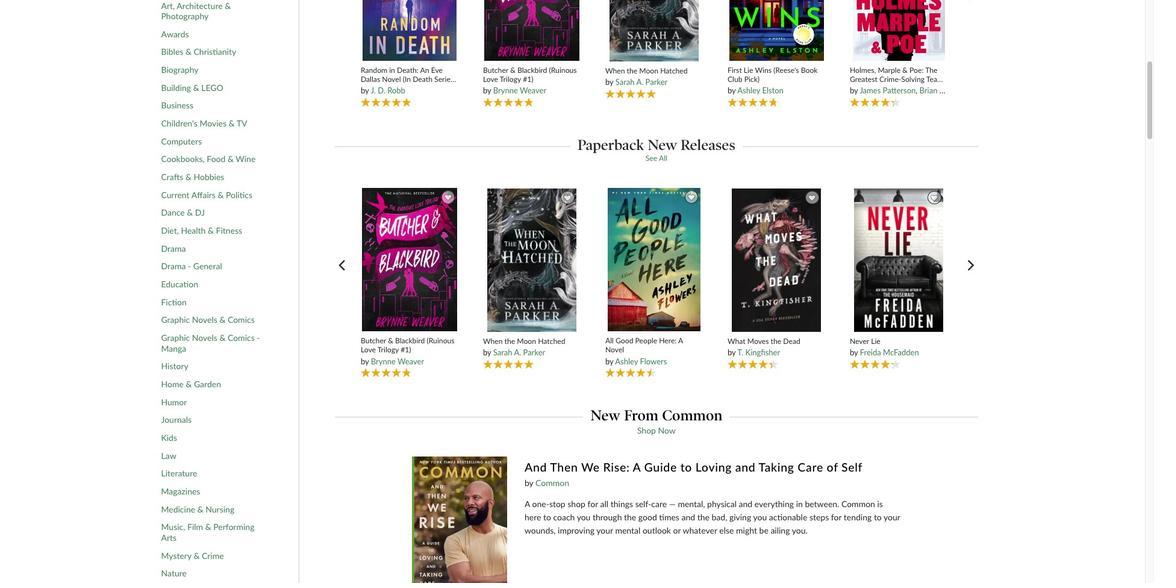 Task type: describe. For each thing, give the bounding box(es) containing it.
humor link
[[161, 397, 187, 407]]

and then we rise: a guide to loving and taking care of self image
[[412, 457, 507, 583]]

novels for graphic novels & comics - manga
[[192, 333, 217, 343]]

- inside 'graphic novels & comics - manga'
[[257, 333, 260, 343]]

butcher & blackbird (ruinous love trilogy #1) link for the left the brynne weaver link
[[361, 336, 459, 355]]

death:
[[397, 66, 419, 75]]

art,
[[161, 0, 175, 11]]

1 vertical spatial weaver
[[398, 356, 424, 366]]

0 horizontal spatial a.
[[514, 348, 521, 357]]

we
[[581, 460, 600, 474]]

performing
[[213, 522, 255, 532]]

movies
[[200, 118, 227, 128]]

drama link
[[161, 243, 186, 254]]

0 vertical spatial butcher & blackbird (ruinous love trilogy #1) by brynne weaver
[[483, 66, 577, 95]]

art, architecture & photography
[[161, 0, 231, 21]]

education link
[[161, 279, 198, 290]]

0 vertical spatial when the moon hatched link
[[606, 66, 704, 75]]

see all link
[[646, 153, 668, 162]]

building
[[161, 82, 191, 93]]

holmes, marple & poe: the greatest crime-solving team of the twenty-first century image
[[852, 0, 946, 61]]

random in death: an eve dallas novel (in death series #58) image
[[362, 0, 458, 61]]

fitness
[[216, 225, 242, 236]]

1 horizontal spatial trilogy
[[500, 75, 521, 84]]

0 horizontal spatial to
[[543, 512, 551, 523]]

brian
[[920, 86, 938, 95]]

1 horizontal spatial (ruinous
[[549, 66, 577, 75]]

0 horizontal spatial (ruinous
[[427, 336, 455, 345]]

everything
[[755, 499, 794, 509]]

lie for by
[[871, 337, 881, 346]]

0 horizontal spatial love
[[361, 345, 376, 355]]

magazines link
[[161, 486, 200, 497]]

dance
[[161, 208, 185, 218]]

1 vertical spatial and
[[739, 499, 753, 509]]

ashley inside 'all good people here: a novel by ashley flowers'
[[615, 356, 638, 366]]

arts
[[161, 533, 177, 543]]

mental,
[[678, 499, 705, 509]]

crafts & hobbies
[[161, 172, 224, 182]]

bibles & christianity link
[[161, 47, 236, 57]]

when for when the moon hatched "link" to the left
[[483, 337, 503, 346]]

2 horizontal spatial to
[[874, 512, 882, 523]]

manga
[[161, 343, 186, 353]]

from
[[624, 407, 659, 424]]

cookbooks, food & wine
[[161, 154, 256, 164]]

crime-
[[880, 75, 902, 84]]

random in death: an eve dallas novel (in death series #58)
[[361, 66, 454, 93]]

never lie image
[[854, 188, 944, 332]]

club
[[728, 75, 743, 84]]

all good people here: a novel by ashley flowers
[[606, 336, 683, 366]]

what moves the dead link
[[728, 337, 826, 346]]

1 you from the left
[[577, 512, 591, 523]]

diet, health & fitness
[[161, 225, 242, 236]]

garden
[[194, 379, 221, 389]]

j. d. robb link
[[371, 86, 405, 95]]

new inside 'paperback new releases see all'
[[648, 136, 677, 153]]

drama for drama link
[[161, 243, 186, 254]]

dance & dj link
[[161, 208, 205, 218]]

0 horizontal spatial butcher
[[361, 336, 386, 345]]

brynne for the brynne weaver link to the top
[[493, 86, 518, 95]]

drama for drama - general
[[161, 261, 186, 271]]

wins
[[755, 66, 772, 75]]

be
[[760, 526, 769, 536]]

series
[[434, 75, 454, 84]]

the inside 'what moves the dead by t. kingfisher'
[[771, 337, 782, 346]]

1 horizontal spatial blackbird
[[518, 66, 547, 75]]

all good people here: a novel image
[[607, 187, 702, 332]]

fiction link
[[161, 297, 187, 307]]

by inside 'never lie by freida mcfadden'
[[850, 348, 858, 357]]

0 horizontal spatial when the moon hatched link
[[483, 337, 581, 346]]

awards
[[161, 29, 189, 39]]

1 horizontal spatial your
[[884, 512, 901, 523]]

0 vertical spatial for
[[588, 499, 598, 509]]

kingfisher
[[746, 348, 780, 357]]

brynne for the left the brynne weaver link
[[371, 356, 396, 366]]

between.
[[805, 499, 840, 509]]

dance & dj
[[161, 208, 205, 218]]

outlook
[[643, 526, 671, 536]]

moves
[[748, 337, 769, 346]]

marple
[[878, 66, 901, 75]]

wine
[[236, 154, 256, 164]]

of inside holmes, marple & poe: the greatest crime-solving team of the twenty-first century
[[850, 84, 857, 93]]

education
[[161, 279, 198, 289]]

hatched for when the moon hatched "link" to the top
[[660, 66, 688, 75]]

literature
[[161, 468, 197, 479]]

1 vertical spatial when the moon hatched image
[[487, 188, 578, 332]]

computers
[[161, 136, 202, 146]]

when the moon hatched by sarah a. parker for sarah a. parker link associated with when the moon hatched "link" to the top
[[606, 66, 688, 87]]

wounds,
[[525, 526, 556, 536]]

health
[[181, 225, 206, 236]]

& inside music, film & performing arts
[[205, 522, 211, 532]]

home & garden link
[[161, 379, 221, 390]]

common inside the and then we rise: a guide to loving and taking care of self by common
[[536, 478, 569, 488]]

t.
[[738, 348, 744, 357]]

lie for wins
[[744, 66, 753, 75]]

mental
[[615, 526, 641, 536]]

all
[[600, 499, 609, 509]]

2 vertical spatial and
[[682, 512, 695, 523]]

rise:
[[603, 460, 630, 474]]

good
[[616, 336, 634, 345]]

mystery & crime link
[[161, 550, 224, 561]]

0 horizontal spatial butcher & blackbird (ruinous love trilogy #1) image
[[362, 188, 458, 332]]

new inside new from common shop now
[[591, 407, 621, 424]]

home & garden
[[161, 379, 221, 389]]

first lie wins (reese's book club pick) image
[[729, 0, 825, 61]]

stop
[[549, 499, 566, 509]]

(reese's
[[774, 66, 799, 75]]

you.
[[792, 526, 808, 536]]

comics for graphic novels & comics
[[228, 315, 255, 325]]

sarah a. parker link for when the moon hatched "link" to the top
[[616, 77, 668, 87]]

novels for graphic novels & comics
[[192, 315, 217, 325]]

1 vertical spatial #1)
[[401, 345, 411, 355]]

here
[[525, 512, 541, 523]]

computers link
[[161, 136, 202, 147]]

diet, health & fitness link
[[161, 225, 242, 236]]

2 you from the left
[[753, 512, 767, 523]]

mystery & crime
[[161, 550, 224, 561]]

biography
[[161, 65, 199, 75]]

law link
[[161, 450, 176, 461]]

all inside 'all good people here: a novel by ashley flowers'
[[606, 336, 614, 345]]

twenty-
[[871, 84, 897, 93]]

sitts
[[940, 86, 955, 95]]

brian sitts link
[[920, 86, 955, 95]]

holmes, marple & poe: the greatest crime-solving team of the twenty-first century
[[850, 66, 944, 93]]

politics
[[226, 190, 252, 200]]

first inside holmes, marple & poe: the greatest crime-solving team of the twenty-first century
[[897, 84, 912, 93]]

0 horizontal spatial moon
[[517, 337, 536, 346]]

century
[[913, 84, 939, 93]]

a inside a one-stop shop for all things self-care — mental, physical and everything in between. common is here to coach you through the good times and the bad, giving you actionable steps for tending to your wounds, improving your mental outlook or whatever else might be ailing you.
[[525, 499, 530, 509]]

0 vertical spatial brynne weaver link
[[493, 86, 547, 95]]

graphic novels & comics
[[161, 315, 255, 325]]

awards link
[[161, 29, 189, 39]]

shop now link
[[637, 425, 676, 436]]

bibles & christianity
[[161, 47, 236, 57]]

common inside new from common shop now
[[662, 407, 723, 424]]

what moves the dead image
[[732, 188, 822, 332]]

(in
[[403, 75, 411, 84]]

book
[[801, 66, 818, 75]]

the inside holmes, marple & poe: the greatest crime-solving team of the twenty-first century
[[859, 84, 869, 93]]

graphic novels & comics - manga link
[[161, 333, 261, 354]]

0 vertical spatial butcher & blackbird (ruinous love trilogy #1) image
[[484, 0, 580, 61]]

steps
[[810, 512, 829, 523]]



Task type: vqa. For each thing, say whether or not it's contained in the screenshot.


Task type: locate. For each thing, give the bounding box(es) containing it.
a for rise:
[[633, 460, 641, 474]]

& inside holmes, marple & poe: the greatest crime-solving team of the twenty-first century
[[903, 66, 908, 75]]

& inside "link"
[[193, 82, 199, 93]]

novel inside 'all good people here: a novel by ashley flowers'
[[606, 345, 624, 355]]

novel up the j. d. robb link
[[382, 75, 401, 84]]

cookbooks,
[[161, 154, 205, 164]]

0 vertical spatial graphic
[[161, 315, 190, 325]]

a inside the and then we rise: a guide to loving and taking care of self by common
[[633, 460, 641, 474]]

1 vertical spatial novels
[[192, 333, 217, 343]]

graphic for graphic novels & comics - manga
[[161, 333, 190, 343]]

novels inside graphic novels & comics link
[[192, 315, 217, 325]]

hobbies
[[194, 172, 224, 182]]

0 horizontal spatial hatched
[[538, 337, 566, 346]]

taking
[[759, 460, 795, 474]]

a left the one- at the left bottom of the page
[[525, 499, 530, 509]]

0 vertical spatial -
[[188, 261, 191, 271]]

0 vertical spatial lie
[[744, 66, 753, 75]]

1 vertical spatial in
[[796, 499, 803, 509]]

graphic down fiction link
[[161, 315, 190, 325]]

hatched for when the moon hatched "link" to the left
[[538, 337, 566, 346]]

0 horizontal spatial parker
[[523, 348, 545, 357]]

tv
[[237, 118, 247, 128]]

for right 'steps'
[[831, 512, 842, 523]]

novels up 'graphic novels & comics - manga' on the left bottom of page
[[192, 315, 217, 325]]

1 vertical spatial novel
[[606, 345, 624, 355]]

butcher & blackbird (ruinous love trilogy #1) image
[[484, 0, 580, 61], [362, 188, 458, 332]]

common down then
[[536, 478, 569, 488]]

0 horizontal spatial butcher & blackbird (ruinous love trilogy #1) link
[[361, 336, 459, 355]]

0 horizontal spatial sarah
[[493, 348, 512, 357]]

art, architecture & photography link
[[161, 0, 261, 21]]

to right guide
[[681, 460, 692, 474]]

journals link
[[161, 415, 192, 425]]

or
[[673, 526, 681, 536]]

0 horizontal spatial novel
[[382, 75, 401, 84]]

1 horizontal spatial love
[[483, 75, 498, 84]]

christianity
[[194, 47, 236, 57]]

now
[[658, 425, 676, 436]]

team
[[927, 75, 944, 84]]

1 horizontal spatial moon
[[639, 66, 659, 75]]

sarah a. parker link
[[616, 77, 668, 87], [493, 348, 545, 357]]

an
[[420, 66, 429, 75]]

architecture
[[177, 0, 223, 11]]

to right here
[[543, 512, 551, 523]]

poe:
[[910, 66, 924, 75]]

0 vertical spatial butcher
[[483, 66, 509, 75]]

0 vertical spatial parker
[[646, 77, 668, 87]]

lie up freida
[[871, 337, 881, 346]]

1 vertical spatial a.
[[514, 348, 521, 357]]

1 vertical spatial butcher
[[361, 336, 386, 345]]

- inside drama - general link
[[188, 261, 191, 271]]

common inside a one-stop shop for all things self-care — mental, physical and everything in between. common is here to coach you through the good times and the bad, giving you actionable steps for tending to your wounds, improving your mental outlook or whatever else might be ailing you.
[[842, 499, 875, 509]]

through
[[593, 512, 622, 523]]

0 vertical spatial butcher & blackbird (ruinous love trilogy #1) link
[[483, 66, 581, 84]]

1 horizontal spatial lie
[[871, 337, 881, 346]]

when
[[606, 66, 625, 75], [483, 337, 503, 346]]

and down mental,
[[682, 512, 695, 523]]

paperback new releases see all
[[578, 136, 736, 162]]

mcfadden
[[883, 348, 919, 357]]

things
[[611, 499, 633, 509]]

0 horizontal spatial all
[[606, 336, 614, 345]]

1 vertical spatial love
[[361, 345, 376, 355]]

comics up graphic novels & comics - manga link
[[228, 315, 255, 325]]

current affairs & politics
[[161, 190, 252, 200]]

ashley down pick)
[[738, 86, 761, 95]]

2 vertical spatial common
[[842, 499, 875, 509]]

1 vertical spatial new
[[591, 407, 621, 424]]

a right here:
[[679, 336, 683, 345]]

0 horizontal spatial ashley
[[615, 356, 638, 366]]

1 horizontal spatial when the moon hatched link
[[606, 66, 704, 75]]

0 vertical spatial your
[[884, 512, 901, 523]]

of left 'self'
[[827, 460, 838, 474]]

0 horizontal spatial #1)
[[401, 345, 411, 355]]

in inside random in death: an eve dallas novel (in death series #58)
[[389, 66, 395, 75]]

to down is
[[874, 512, 882, 523]]

and left taking
[[736, 460, 756, 474]]

novels down graphic novels & comics link
[[192, 333, 217, 343]]

home
[[161, 379, 184, 389]]

novel down good
[[606, 345, 624, 355]]

ashley inside first lie wins (reese's book club pick) by ashley elston
[[738, 86, 761, 95]]

lie inside 'never lie by freida mcfadden'
[[871, 337, 881, 346]]

photography
[[161, 11, 209, 21]]

music, film & performing arts
[[161, 522, 255, 543]]

1 horizontal spatial weaver
[[520, 86, 547, 95]]

a inside 'all good people here: a novel by ashley flowers'
[[679, 336, 683, 345]]

you down shop
[[577, 512, 591, 523]]

0 vertical spatial weaver
[[520, 86, 547, 95]]

in
[[389, 66, 395, 75], [796, 499, 803, 509]]

0 horizontal spatial of
[[827, 460, 838, 474]]

1 novels from the top
[[192, 315, 217, 325]]

all right see at right top
[[659, 153, 668, 162]]

0 vertical spatial first
[[728, 66, 742, 75]]

greatest
[[850, 75, 878, 84]]

current affairs & politics link
[[161, 190, 252, 200]]

0 vertical spatial a.
[[637, 77, 644, 87]]

1 vertical spatial brynne
[[371, 356, 396, 366]]

tending
[[844, 512, 872, 523]]

1 horizontal spatial butcher & blackbird (ruinous love trilogy #1) image
[[484, 0, 580, 61]]

comics inside 'graphic novels & comics - manga'
[[228, 333, 255, 343]]

drama down drama link
[[161, 261, 186, 271]]

0 vertical spatial (ruinous
[[549, 66, 577, 75]]

first
[[728, 66, 742, 75], [897, 84, 912, 93]]

drama - general link
[[161, 261, 222, 272]]

a one-stop shop for all things self-care — mental, physical and everything in between. common is here to coach you through the good times and the bad, giving you actionable steps for tending to your wounds, improving your mental outlook or whatever else might be ailing you.
[[525, 499, 901, 536]]

2 vertical spatial a
[[525, 499, 530, 509]]

comics down graphic novels & comics link
[[228, 333, 255, 343]]

drama down diet,
[[161, 243, 186, 254]]

new
[[648, 136, 677, 153], [591, 407, 621, 424]]

first inside first lie wins (reese's book club pick) by ashley elston
[[728, 66, 742, 75]]

1 vertical spatial butcher & blackbird (ruinous love trilogy #1) image
[[362, 188, 458, 332]]

2 comics from the top
[[228, 333, 255, 343]]

when the moon hatched image
[[609, 0, 700, 62], [487, 188, 578, 332]]

0 vertical spatial when the moon hatched by sarah a. parker
[[606, 66, 688, 87]]

kids link
[[161, 433, 177, 443]]

graphic for graphic novels & comics
[[161, 315, 190, 325]]

else
[[720, 526, 734, 536]]

of
[[850, 84, 857, 93], [827, 460, 838, 474]]

novel inside random in death: an eve dallas novel (in death series #58)
[[382, 75, 401, 84]]

elston
[[763, 86, 784, 95]]

never lie by freida mcfadden
[[850, 337, 919, 357]]

0 vertical spatial drama
[[161, 243, 186, 254]]

lie inside first lie wins (reese's book club pick) by ashley elston
[[744, 66, 753, 75]]

sarah for when the moon hatched "link" to the top
[[616, 77, 635, 87]]

2 novels from the top
[[192, 333, 217, 343]]

0 vertical spatial novel
[[382, 75, 401, 84]]

1 horizontal spatial of
[[850, 84, 857, 93]]

first left ,
[[897, 84, 912, 93]]

children's movies & tv
[[161, 118, 247, 128]]

0 vertical spatial all
[[659, 153, 668, 162]]

parker for when the moon hatched "link" to the left
[[523, 348, 545, 357]]

biography link
[[161, 65, 199, 75]]

1 horizontal spatial a.
[[637, 77, 644, 87]]

random
[[361, 66, 387, 75]]

0 horizontal spatial for
[[588, 499, 598, 509]]

graphic novels & comics link
[[161, 315, 255, 325]]

by j. d. robb
[[361, 86, 405, 95]]

common up now
[[662, 407, 723, 424]]

actionable
[[769, 512, 808, 523]]

0 horizontal spatial lie
[[744, 66, 753, 75]]

& inside art, architecture & photography
[[225, 0, 231, 11]]

pick)
[[745, 75, 760, 84]]

law
[[161, 450, 176, 461]]

in left death:
[[389, 66, 395, 75]]

improving
[[558, 526, 595, 536]]

graphic up manga
[[161, 333, 190, 343]]

graphic inside 'graphic novels & comics - manga'
[[161, 333, 190, 343]]

shop
[[568, 499, 586, 509]]

blackbird
[[518, 66, 547, 75], [395, 336, 425, 345]]

0 vertical spatial novels
[[192, 315, 217, 325]]

see
[[646, 153, 658, 162]]

all
[[659, 153, 668, 162], [606, 336, 614, 345]]

1 vertical spatial trilogy
[[378, 345, 399, 355]]

freida mcfadden link
[[860, 348, 919, 357]]

1 vertical spatial moon
[[517, 337, 536, 346]]

1 vertical spatial drama
[[161, 261, 186, 271]]

when the moon hatched by sarah a. parker for sarah a. parker link corresponding to when the moon hatched "link" to the left
[[483, 337, 566, 357]]

0 horizontal spatial in
[[389, 66, 395, 75]]

0 horizontal spatial -
[[188, 261, 191, 271]]

1 comics from the top
[[228, 315, 255, 325]]

you
[[577, 512, 591, 523], [753, 512, 767, 523]]

1 vertical spatial first
[[897, 84, 912, 93]]

by inside 'what moves the dead by t. kingfisher'
[[728, 348, 736, 357]]

all inside 'paperback new releases see all'
[[659, 153, 668, 162]]

you up be
[[753, 512, 767, 523]]

butcher & blackbird (ruinous love trilogy #1) link for the brynne weaver link to the top
[[483, 66, 581, 84]]

1 vertical spatial for
[[831, 512, 842, 523]]

graphic
[[161, 315, 190, 325], [161, 333, 190, 343]]

0 vertical spatial hatched
[[660, 66, 688, 75]]

to inside the and then we rise: a guide to loving and taking care of self by common
[[681, 460, 692, 474]]

by inside first lie wins (reese's book club pick) by ashley elston
[[728, 86, 736, 95]]

1 vertical spatial blackbird
[[395, 336, 425, 345]]

0 vertical spatial and
[[736, 460, 756, 474]]

bad,
[[712, 512, 727, 523]]

2 horizontal spatial common
[[842, 499, 875, 509]]

lie up pick)
[[744, 66, 753, 75]]

,
[[916, 86, 918, 95]]

sarah a. parker link for when the moon hatched "link" to the left
[[493, 348, 545, 357]]

0 horizontal spatial brynne weaver link
[[371, 356, 424, 366]]

0 vertical spatial when the moon hatched image
[[609, 0, 700, 62]]

dead
[[783, 337, 801, 346]]

parker for when the moon hatched "link" to the top
[[646, 77, 668, 87]]

a for here:
[[679, 336, 683, 345]]

& inside 'graphic novels & comics - manga'
[[220, 333, 226, 343]]

new left from
[[591, 407, 621, 424]]

novels
[[192, 315, 217, 325], [192, 333, 217, 343]]

0 vertical spatial #1)
[[523, 75, 534, 84]]

0 horizontal spatial brynne
[[371, 356, 396, 366]]

and
[[525, 460, 547, 474]]

butcher & blackbird (ruinous love trilogy #1) link
[[483, 66, 581, 84], [361, 336, 459, 355]]

music,
[[161, 522, 185, 532]]

nature
[[161, 568, 187, 579]]

by inside the and then we rise: a guide to loving and taking care of self by common
[[525, 478, 534, 488]]

0 vertical spatial a
[[679, 336, 683, 345]]

1 horizontal spatial for
[[831, 512, 842, 523]]

1 horizontal spatial when
[[606, 66, 625, 75]]

1 graphic from the top
[[161, 315, 190, 325]]

all good people here: a novel link
[[606, 336, 704, 355]]

your down through
[[597, 526, 613, 536]]

brynne weaver link
[[493, 86, 547, 95], [371, 356, 424, 366]]

new up the see all link
[[648, 136, 677, 153]]

1 horizontal spatial when the moon hatched image
[[609, 0, 700, 62]]

1 horizontal spatial to
[[681, 460, 692, 474]]

1 horizontal spatial a
[[633, 460, 641, 474]]

what moves the dead by t. kingfisher
[[728, 337, 801, 357]]

all left good
[[606, 336, 614, 345]]

self-
[[635, 499, 652, 509]]

1 vertical spatial your
[[597, 526, 613, 536]]

0 horizontal spatial butcher & blackbird (ruinous love trilogy #1) by brynne weaver
[[361, 336, 455, 366]]

a right rise:
[[633, 460, 641, 474]]

0 vertical spatial sarah
[[616, 77, 635, 87]]

1 drama from the top
[[161, 243, 186, 254]]

care
[[798, 460, 824, 474]]

1 horizontal spatial you
[[753, 512, 767, 523]]

& inside 'link'
[[186, 379, 192, 389]]

0 horizontal spatial new
[[591, 407, 621, 424]]

for left all
[[588, 499, 598, 509]]

in up actionable
[[796, 499, 803, 509]]

history
[[161, 361, 188, 371]]

ashley down good
[[615, 356, 638, 366]]

1 horizontal spatial butcher
[[483, 66, 509, 75]]

1 horizontal spatial all
[[659, 153, 668, 162]]

0 vertical spatial in
[[389, 66, 395, 75]]

1 horizontal spatial new
[[648, 136, 677, 153]]

0 horizontal spatial trilogy
[[378, 345, 399, 355]]

2 graphic from the top
[[161, 333, 190, 343]]

0 vertical spatial of
[[850, 84, 857, 93]]

j.
[[371, 86, 376, 95]]

sarah for when the moon hatched "link" to the left
[[493, 348, 512, 357]]

and inside the and then we rise: a guide to loving and taking care of self by common
[[736, 460, 756, 474]]

first up club
[[728, 66, 742, 75]]

1 horizontal spatial butcher & blackbird (ruinous love trilogy #1) link
[[483, 66, 581, 84]]

0 vertical spatial trilogy
[[500, 75, 521, 84]]

2 drama from the top
[[161, 261, 186, 271]]

0 vertical spatial comics
[[228, 315, 255, 325]]

0 horizontal spatial your
[[597, 526, 613, 536]]

in inside a one-stop shop for all things self-care — mental, physical and everything in between. common is here to coach you through the good times and the bad, giving you actionable steps for tending to your wounds, improving your mental outlook or whatever else might be ailing you.
[[796, 499, 803, 509]]

1 horizontal spatial #1)
[[523, 75, 534, 84]]

hatched
[[660, 66, 688, 75], [538, 337, 566, 346]]

2 horizontal spatial a
[[679, 336, 683, 345]]

film
[[187, 522, 203, 532]]

ailing
[[771, 526, 790, 536]]

of inside the and then we rise: a guide to loving and taking care of self by common
[[827, 460, 838, 474]]

your right tending
[[884, 512, 901, 523]]

and up giving
[[739, 499, 753, 509]]

comics for graphic novels & comics - manga
[[228, 333, 255, 343]]

when for when the moon hatched "link" to the top
[[606, 66, 625, 75]]

common up tending
[[842, 499, 875, 509]]

by inside 'all good people here: a novel by ashley flowers'
[[606, 356, 614, 366]]

might
[[736, 526, 757, 536]]

novels inside 'graphic novels & comics - manga'
[[192, 333, 217, 343]]

humor
[[161, 397, 187, 407]]

1 vertical spatial butcher & blackbird (ruinous love trilogy #1) by brynne weaver
[[361, 336, 455, 366]]

1 vertical spatial when
[[483, 337, 503, 346]]

medicine & nursing link
[[161, 504, 235, 515]]

1 vertical spatial when the moon hatched link
[[483, 337, 581, 346]]

fiction
[[161, 297, 187, 307]]

current
[[161, 190, 190, 200]]

trilogy
[[500, 75, 521, 84], [378, 345, 399, 355]]

0 horizontal spatial common
[[536, 478, 569, 488]]

of down greatest
[[850, 84, 857, 93]]

drama
[[161, 243, 186, 254], [161, 261, 186, 271]]

1 horizontal spatial first
[[897, 84, 912, 93]]

t. kingfisher link
[[738, 348, 780, 357]]



